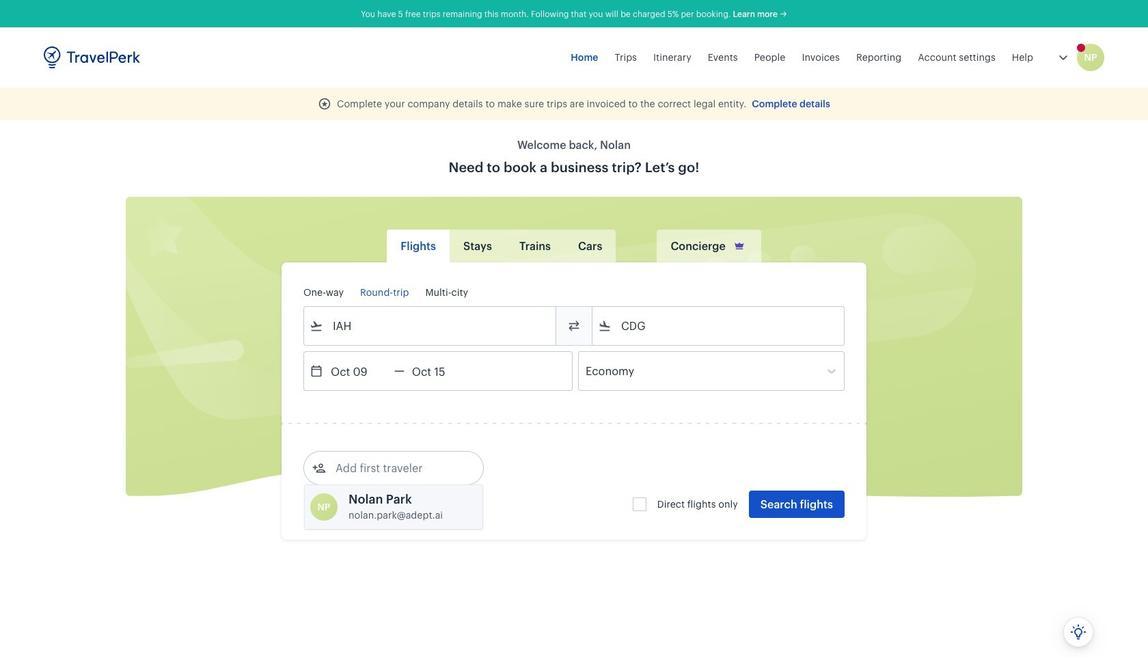 Task type: locate. For each thing, give the bounding box(es) containing it.
From search field
[[323, 315, 538, 337]]

Return text field
[[405, 352, 476, 390]]

To search field
[[612, 315, 826, 337]]

Depart text field
[[323, 352, 394, 390]]

Add first traveler search field
[[326, 457, 468, 479]]



Task type: vqa. For each thing, say whether or not it's contained in the screenshot.
bottom Southwest Airlines icon
no



